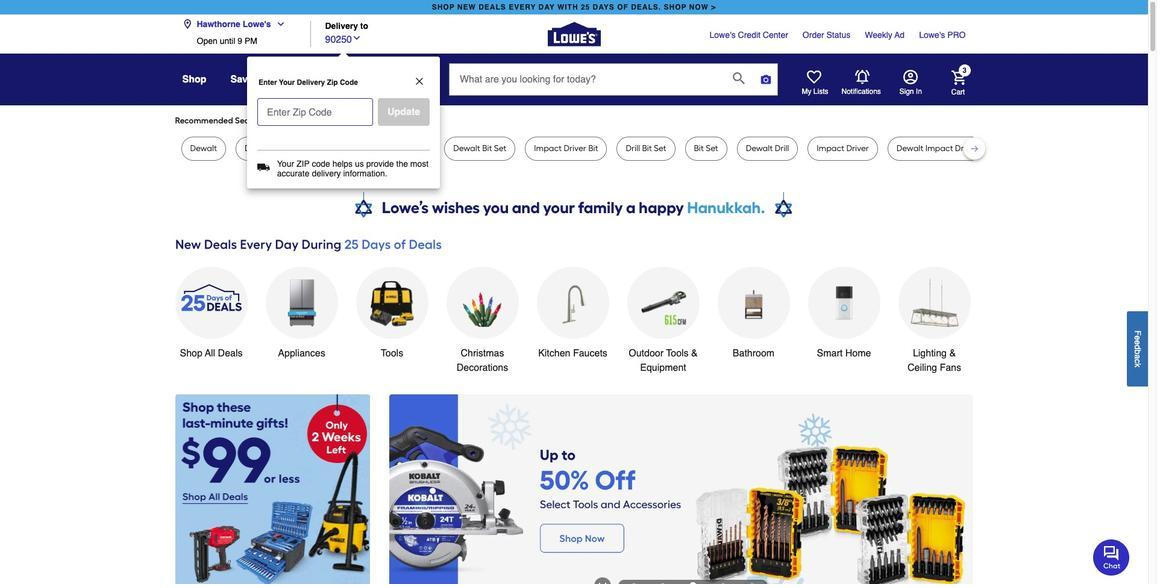 Task type: locate. For each thing, give the bounding box(es) containing it.
ideas
[[400, 74, 425, 85]]

diy & ideas button
[[372, 69, 425, 90]]

90250
[[325, 34, 352, 45]]

6 dewalt from the left
[[897, 144, 924, 154]]

1 bit from the left
[[261, 144, 271, 154]]

shop new deals every day with 25 days of deals. shop now >
[[432, 3, 716, 11]]

shop all deals image
[[175, 267, 248, 339]]

0 vertical spatial your
[[279, 78, 295, 87]]

tool
[[328, 144, 343, 154]]

& up fans
[[950, 348, 956, 359]]

2 horizontal spatial driver
[[956, 144, 978, 154]]

tools
[[381, 348, 403, 359], [666, 348, 689, 359]]

arrow right image
[[951, 500, 963, 512]]

0 horizontal spatial for
[[272, 116, 283, 126]]

impact down cart
[[926, 144, 954, 154]]

my lists link
[[802, 70, 829, 96]]

3 impact from the left
[[926, 144, 954, 154]]

1 you from the left
[[285, 116, 299, 126]]

dewalt drill
[[746, 144, 789, 154]]

1 impact from the left
[[534, 144, 562, 154]]

driver for impact driver
[[847, 144, 869, 154]]

e up b
[[1134, 340, 1143, 345]]

set
[[494, 144, 507, 154], [654, 144, 667, 154], [706, 144, 719, 154]]

enter your delivery zip code
[[259, 78, 358, 87]]

chevron down image
[[352, 33, 362, 43]]

shop
[[182, 74, 207, 85], [180, 348, 202, 359]]

chevron down image
[[271, 19, 286, 29]]

& inside the outdoor tools & equipment
[[692, 348, 698, 359]]

for for searches
[[272, 116, 283, 126]]

Enter Zip Code text field
[[262, 98, 369, 121]]

outdoor tools & equipment
[[629, 348, 698, 374]]

tools down tools image
[[381, 348, 403, 359]]

2 horizontal spatial impact
[[926, 144, 954, 154]]

0 horizontal spatial driver
[[564, 144, 587, 154]]

enter
[[259, 78, 277, 87]]

6 bit from the left
[[694, 144, 704, 154]]

0 horizontal spatial shop
[[432, 3, 455, 11]]

shop left new
[[432, 3, 455, 11]]

&
[[391, 74, 398, 85], [692, 348, 698, 359], [950, 348, 956, 359]]

set for drill bit set
[[654, 144, 667, 154]]

tools inside the outdoor tools & equipment
[[666, 348, 689, 359]]

notifications
[[842, 87, 881, 96]]

lists
[[814, 87, 829, 96]]

outdoor tools & equipment link
[[627, 267, 700, 376]]

chat invite button image
[[1094, 539, 1131, 576]]

2 tools from the left
[[666, 348, 689, 359]]

lowe's up pm
[[243, 19, 271, 29]]

to
[[360, 21, 368, 31]]

lowe's home improvement cart image
[[952, 70, 966, 85]]

lowe's for lowe's pro
[[920, 30, 946, 40]]

you left more
[[285, 116, 299, 126]]

5 dewalt from the left
[[746, 144, 773, 154]]

smart home
[[817, 348, 872, 359]]

lighting
[[913, 348, 947, 359]]

4 dewalt from the left
[[454, 144, 480, 154]]

1 for from the left
[[272, 116, 283, 126]]

2 horizontal spatial set
[[706, 144, 719, 154]]

in
[[916, 87, 922, 96]]

1 vertical spatial shop
[[180, 348, 202, 359]]

1 horizontal spatial lowe's
[[710, 30, 736, 40]]

order status
[[803, 30, 851, 40]]

0 vertical spatial shop
[[182, 74, 207, 85]]

for up dewalt drill bit
[[379, 116, 390, 126]]

0 horizontal spatial tools
[[381, 348, 403, 359]]

driver down notifications
[[847, 144, 869, 154]]

update button
[[378, 98, 430, 126]]

savings button
[[231, 69, 268, 90]]

shop left the now on the top right
[[664, 3, 687, 11]]

hawthorne
[[197, 19, 240, 29]]

2 e from the top
[[1134, 340, 1143, 345]]

bathroom link
[[718, 267, 790, 361]]

1 horizontal spatial shop
[[664, 3, 687, 11]]

0 horizontal spatial impact
[[534, 144, 562, 154]]

3
[[963, 67, 967, 75]]

e up d
[[1134, 336, 1143, 340]]

3 dewalt from the left
[[371, 144, 398, 154]]

2 horizontal spatial &
[[950, 348, 956, 359]]

you for more suggestions for you
[[392, 116, 406, 126]]

e
[[1134, 336, 1143, 340], [1134, 340, 1143, 345]]

drill bit
[[245, 144, 271, 154]]

1 dewalt from the left
[[190, 144, 217, 154]]

set for dewalt bit set
[[494, 144, 507, 154]]

savings
[[231, 74, 268, 85]]

2 you from the left
[[392, 116, 406, 126]]

1 horizontal spatial impact
[[817, 144, 845, 154]]

Search Query text field
[[450, 64, 724, 95]]

delivery up 90250 button
[[325, 21, 358, 31]]

cart
[[952, 88, 965, 96]]

shop left all
[[180, 348, 202, 359]]

appliances link
[[266, 267, 338, 361]]

tools up equipment
[[666, 348, 689, 359]]

center
[[763, 30, 789, 40]]

for right searches
[[272, 116, 283, 126]]

lowe's left credit
[[710, 30, 736, 40]]

you
[[285, 116, 299, 126], [392, 116, 406, 126]]

1 driver from the left
[[564, 144, 587, 154]]

& inside button
[[391, 74, 398, 85]]

impact driver bit
[[534, 144, 598, 154]]

weekly ad
[[865, 30, 905, 40]]

4 drill from the left
[[775, 144, 789, 154]]

drill
[[245, 144, 259, 154], [400, 144, 414, 154], [626, 144, 640, 154], [775, 144, 789, 154]]

of
[[618, 3, 629, 11]]

1 horizontal spatial driver
[[847, 144, 869, 154]]

deals
[[479, 3, 506, 11]]

shop
[[432, 3, 455, 11], [664, 3, 687, 11]]

all
[[205, 348, 215, 359]]

k
[[1134, 363, 1143, 368]]

accurate
[[277, 169, 310, 178]]

christmas
[[461, 348, 504, 359]]

driver down recommended searches for you heading
[[564, 144, 587, 154]]

25
[[581, 3, 590, 11]]

lighting & ceiling fans
[[908, 348, 962, 374]]

& inside lighting & ceiling fans
[[950, 348, 956, 359]]

helps
[[333, 159, 353, 169]]

delivery left zip
[[297, 78, 325, 87]]

dewalt bit set
[[454, 144, 507, 154]]

c
[[1134, 359, 1143, 363]]

1 horizontal spatial tools
[[666, 348, 689, 359]]

dewalt
[[190, 144, 217, 154], [299, 144, 326, 154], [371, 144, 398, 154], [454, 144, 480, 154], [746, 144, 773, 154], [897, 144, 924, 154]]

3 set from the left
[[706, 144, 719, 154]]

None search field
[[449, 63, 778, 107]]

provide
[[366, 159, 394, 169]]

open
[[197, 36, 218, 46]]

your right enter
[[279, 78, 295, 87]]

delivery
[[325, 21, 358, 31], [297, 78, 325, 87]]

deals
[[218, 348, 243, 359]]

impact for impact driver
[[817, 144, 845, 154]]

kitchen faucets link
[[537, 267, 609, 361]]

0 horizontal spatial set
[[494, 144, 507, 154]]

lowe's for lowe's credit center
[[710, 30, 736, 40]]

shop down open
[[182, 74, 207, 85]]

dewalt for dewalt drill
[[746, 144, 773, 154]]

weekly
[[865, 30, 893, 40]]

impact down lists
[[817, 144, 845, 154]]

2 dewalt from the left
[[299, 144, 326, 154]]

1 horizontal spatial you
[[392, 116, 406, 126]]

outdoor
[[629, 348, 664, 359]]

order
[[803, 30, 825, 40]]

1 set from the left
[[494, 144, 507, 154]]

>
[[712, 3, 716, 11]]

christmas decorations image
[[459, 279, 507, 327]]

lowe's
[[243, 19, 271, 29], [710, 30, 736, 40], [920, 30, 946, 40]]

2 bit from the left
[[416, 144, 426, 154]]

f e e d b a c k
[[1134, 331, 1143, 368]]

tools image
[[368, 279, 416, 327]]

your left zip
[[277, 159, 294, 169]]

bathroom image
[[730, 279, 778, 327]]

0 horizontal spatial &
[[391, 74, 398, 85]]

2 driver from the left
[[847, 144, 869, 154]]

1 shop from the left
[[432, 3, 455, 11]]

& right diy
[[391, 74, 398, 85]]

every
[[509, 3, 536, 11]]

2 for from the left
[[379, 116, 390, 126]]

christmas decorations link
[[446, 267, 519, 376]]

0 horizontal spatial you
[[285, 116, 299, 126]]

impact down recommended searches for you heading
[[534, 144, 562, 154]]

driver down cart
[[956, 144, 978, 154]]

1 horizontal spatial for
[[379, 116, 390, 126]]

hawthorne lowe's button
[[182, 12, 290, 36]]

for for suggestions
[[379, 116, 390, 126]]

new
[[458, 3, 476, 11]]

more suggestions for you link
[[309, 115, 416, 127]]

lowe's inside button
[[243, 19, 271, 29]]

code
[[312, 159, 330, 169]]

& right outdoor
[[692, 348, 698, 359]]

you up dewalt drill bit
[[392, 116, 406, 126]]

3 driver from the left
[[956, 144, 978, 154]]

driver
[[564, 144, 587, 154], [847, 144, 869, 154], [956, 144, 978, 154]]

0 vertical spatial delivery
[[325, 21, 358, 31]]

searches
[[235, 116, 270, 126]]

for inside 'more suggestions for you' link
[[379, 116, 390, 126]]

lowe's left pro
[[920, 30, 946, 40]]

ceiling
[[908, 363, 938, 374]]

2 set from the left
[[654, 144, 667, 154]]

arrow left image
[[399, 500, 412, 512]]

0 horizontal spatial lowe's
[[243, 19, 271, 29]]

1 horizontal spatial set
[[654, 144, 667, 154]]

2 impact from the left
[[817, 144, 845, 154]]

1 vertical spatial your
[[277, 159, 294, 169]]

2 horizontal spatial lowe's
[[920, 30, 946, 40]]

5 bit from the left
[[642, 144, 652, 154]]

location image
[[182, 19, 192, 29]]

1 horizontal spatial &
[[692, 348, 698, 359]]

shop these last-minute gifts. $99 or less. quantities are limited and won't last. image
[[175, 395, 370, 585]]

zip
[[297, 159, 310, 169]]



Task type: describe. For each thing, give the bounding box(es) containing it.
days
[[593, 3, 615, 11]]

installations button
[[292, 69, 348, 90]]

decorations
[[457, 363, 508, 374]]

4 bit from the left
[[589, 144, 598, 154]]

your inside the your zip code helps us provide the most accurate delivery information.
[[277, 159, 294, 169]]

lighting & ceiling fans link
[[899, 267, 971, 376]]

us
[[355, 159, 364, 169]]

your zip code helps us provide the most accurate delivery information.
[[277, 159, 429, 178]]

shop button
[[182, 69, 207, 90]]

appliances image
[[278, 279, 326, 327]]

pm
[[245, 36, 257, 46]]

dewalt for dewalt impact driver
[[897, 144, 924, 154]]

impact driver
[[817, 144, 869, 154]]

1 drill from the left
[[245, 144, 259, 154]]

search image
[[733, 72, 745, 84]]

home
[[846, 348, 872, 359]]

appliances
[[278, 348, 325, 359]]

& for ceiling
[[950, 348, 956, 359]]

christmas decorations
[[457, 348, 508, 374]]

you for recommended searches for you
[[285, 116, 299, 126]]

kitchen faucets image
[[549, 279, 597, 327]]

my
[[802, 87, 812, 96]]

shop all deals
[[180, 348, 243, 359]]

delivery
[[312, 169, 341, 178]]

my lists
[[802, 87, 829, 96]]

a
[[1134, 355, 1143, 359]]

camera image
[[760, 74, 772, 86]]

lighting & ceiling fans image
[[911, 279, 959, 327]]

diy & ideas
[[372, 74, 425, 85]]

installations
[[292, 74, 348, 85]]

dewalt for dewalt bit set
[[454, 144, 480, 154]]

1 e from the top
[[1134, 336, 1143, 340]]

smart
[[817, 348, 843, 359]]

equipment
[[640, 363, 687, 374]]

close image
[[414, 76, 425, 87]]

sign
[[900, 87, 914, 96]]

the
[[396, 159, 408, 169]]

shop for shop all deals
[[180, 348, 202, 359]]

lowe's home improvement account image
[[904, 70, 918, 84]]

& for ideas
[[391, 74, 398, 85]]

drill bit set
[[626, 144, 667, 154]]

1 tools from the left
[[381, 348, 403, 359]]

lowe's wishes you and your family a happy hanukkah. image
[[175, 192, 973, 222]]

suggestions
[[330, 116, 378, 126]]

fans
[[940, 363, 962, 374]]

status
[[827, 30, 851, 40]]

more
[[309, 116, 328, 126]]

f
[[1134, 331, 1143, 336]]

diy
[[372, 74, 388, 85]]

ad
[[895, 30, 905, 40]]

driver for impact driver bit
[[564, 144, 587, 154]]

dewalt impact driver
[[897, 144, 978, 154]]

information.
[[343, 169, 388, 178]]

update
[[388, 107, 420, 118]]

f e e d b a c k button
[[1128, 311, 1149, 387]]

recommended searches for you heading
[[175, 115, 973, 127]]

dewalt drill bit
[[371, 144, 426, 154]]

lowe's home improvement logo image
[[548, 8, 601, 61]]

code
[[340, 78, 358, 87]]

2 drill from the left
[[400, 144, 414, 154]]

with
[[558, 3, 579, 11]]

1 vertical spatial delivery
[[297, 78, 325, 87]]

shop all deals link
[[175, 267, 248, 361]]

lowe's pro link
[[920, 29, 966, 41]]

impact for impact driver bit
[[534, 144, 562, 154]]

lowe's home improvement notification center image
[[855, 70, 870, 84]]

up to 50 percent off select tools and accessories. image
[[389, 395, 973, 585]]

sign in button
[[900, 70, 922, 96]]

most
[[411, 159, 429, 169]]

new deals every day during 25 days of deals image
[[175, 235, 973, 255]]

kitchen faucets
[[539, 348, 608, 359]]

faucets
[[573, 348, 608, 359]]

recommended
[[175, 116, 233, 126]]

deals.
[[631, 3, 662, 11]]

kitchen
[[539, 348, 571, 359]]

credit
[[738, 30, 761, 40]]

open until 9 pm
[[197, 36, 257, 46]]

lowe's home improvement lists image
[[807, 70, 822, 84]]

9
[[238, 36, 242, 46]]

3 bit from the left
[[482, 144, 492, 154]]

scroll to item #3 image
[[678, 583, 709, 585]]

90250 button
[[325, 31, 362, 47]]

lowe's credit center link
[[710, 29, 789, 41]]

shop for shop
[[182, 74, 207, 85]]

zip
[[327, 78, 338, 87]]

order status link
[[803, 29, 851, 41]]

dewalt for dewalt drill bit
[[371, 144, 398, 154]]

lowe's credit center
[[710, 30, 789, 40]]

recommended searches for you
[[175, 116, 299, 126]]

dewalt tool
[[299, 144, 343, 154]]

3 drill from the left
[[626, 144, 640, 154]]

pro
[[948, 30, 966, 40]]

dewalt for dewalt tool
[[299, 144, 326, 154]]

more suggestions for you
[[309, 116, 406, 126]]

2 shop from the left
[[664, 3, 687, 11]]

dewalt for dewalt
[[190, 144, 217, 154]]

day
[[539, 3, 555, 11]]

sign in
[[900, 87, 922, 96]]

outdoor tools & equipment image
[[639, 279, 688, 327]]



Task type: vqa. For each thing, say whether or not it's contained in the screenshot.
Dryer within the best dryer for your laundry room
no



